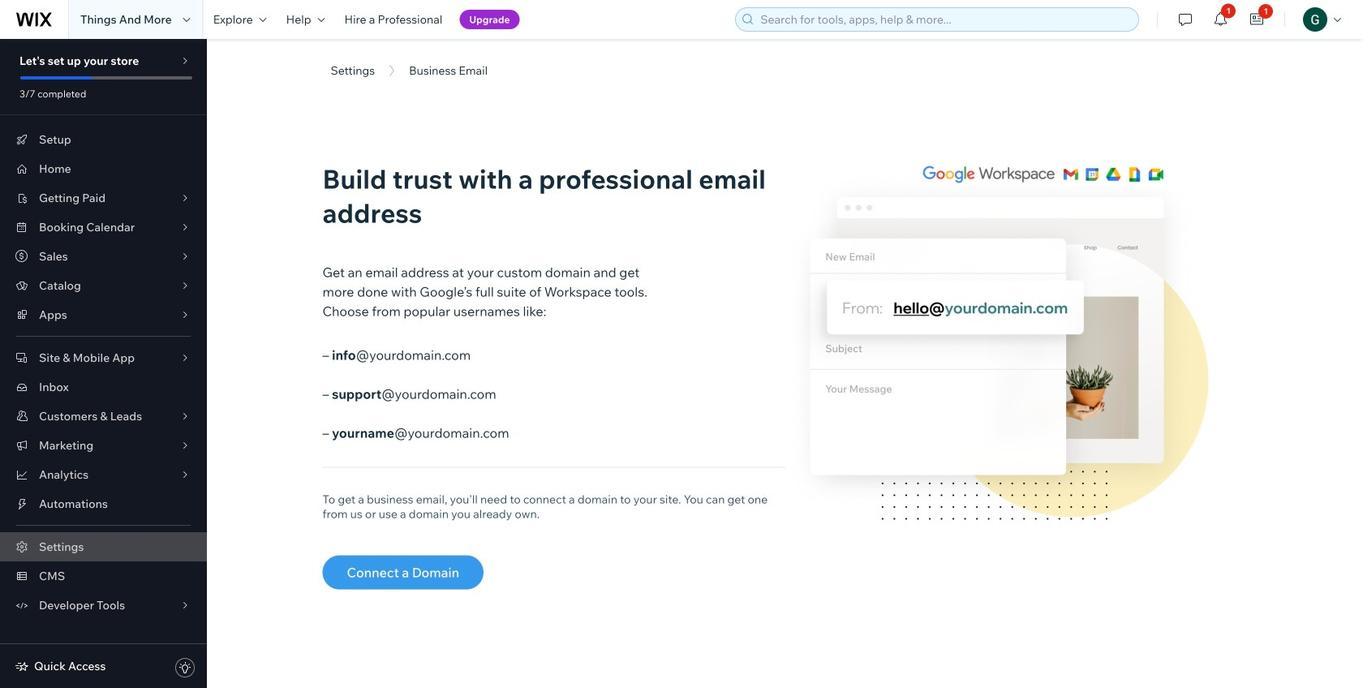 Task type: vqa. For each thing, say whether or not it's contained in the screenshot.
Booking within "link"
no



Task type: describe. For each thing, give the bounding box(es) containing it.
sidebar element
[[0, 39, 207, 688]]

Search for tools, apps, help & more... field
[[756, 8, 1134, 31]]



